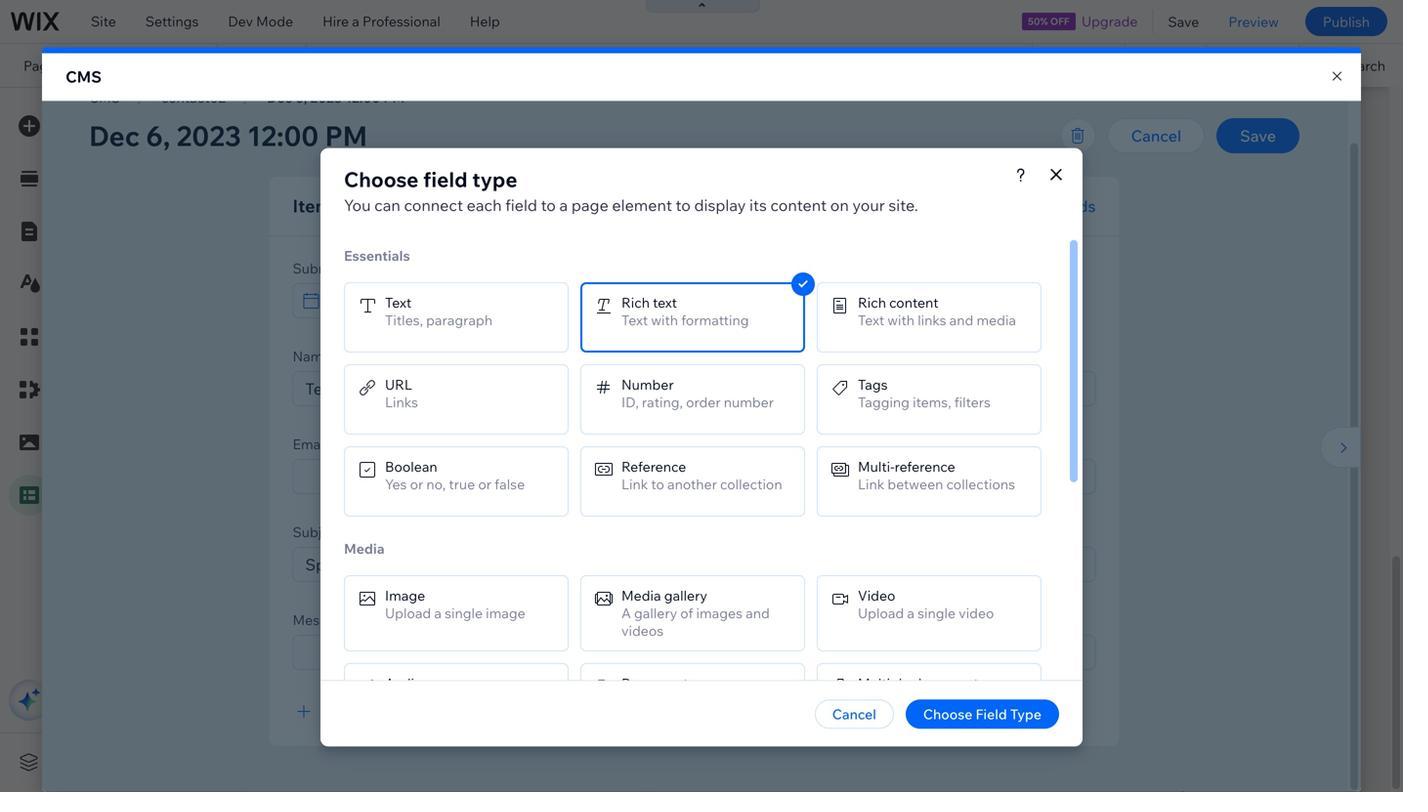 Task type: describe. For each thing, give the bounding box(es) containing it.
publish button
[[1306, 7, 1388, 36]]

search button
[[1300, 44, 1403, 87]]

form
[[390, 249, 418, 263]]

settings
[[145, 13, 199, 30]]

1 vertical spatial collections
[[268, 179, 339, 196]]

by
[[394, 179, 410, 196]]

mode
[[256, 13, 293, 30]]

your collections collections created by a site collaborator.
[[268, 158, 529, 196]]

preview button
[[1214, 0, 1294, 43]]

50% off
[[1028, 15, 1070, 27]]

submissions
[[421, 249, 489, 263]]

off
[[1050, 15, 1070, 27]]

contact02 permissions: form submissions
[[319, 230, 489, 263]]

permissions:
[[319, 249, 387, 263]]

0 vertical spatial collections
[[300, 158, 373, 175]]

a inside your collections collections created by a site collaborator.
[[413, 179, 421, 196]]

site
[[91, 13, 116, 30]]

0 vertical spatial cms
[[66, 67, 102, 86]]

hire
[[323, 13, 349, 30]]

created
[[342, 179, 391, 196]]

a for hire
[[352, 13, 360, 30]]

dev mode
[[228, 13, 293, 30]]

collaborator.
[[450, 179, 529, 196]]



Task type: vqa. For each thing, say whether or not it's contained in the screenshot.
More related to Explore
no



Task type: locate. For each thing, give the bounding box(es) containing it.
professional
[[363, 13, 441, 30]]

a right add
[[433, 753, 440, 771]]

a right hire
[[352, 13, 360, 30]]

a right by
[[413, 179, 421, 196]]

a for add
[[433, 753, 440, 771]]

cms down projects at the top of page
[[83, 107, 119, 126]]

cms
[[66, 67, 102, 86], [83, 107, 119, 126]]

1 vertical spatial a
[[413, 179, 421, 196]]

cms down site
[[66, 67, 102, 86]]

your
[[268, 158, 297, 175]]

preset
[[443, 753, 484, 771]]

add
[[403, 753, 430, 771]]

contact02
[[319, 230, 383, 247]]

add a preset button
[[403, 753, 484, 771]]

save button
[[1154, 0, 1214, 43]]

1 horizontal spatial a
[[413, 179, 421, 196]]

a
[[352, 13, 360, 30], [413, 179, 421, 196], [433, 753, 440, 771]]

site
[[424, 179, 447, 196]]

2 vertical spatial a
[[433, 753, 440, 771]]

projects
[[74, 57, 147, 74]]

collections up created
[[300, 158, 373, 175]]

add a preset
[[403, 753, 484, 771]]

upgrade
[[1082, 13, 1138, 30]]

collections
[[300, 158, 373, 175], [268, 179, 339, 196]]

1 vertical spatial cms
[[83, 107, 119, 126]]

save
[[1168, 13, 1199, 30]]

50%
[[1028, 15, 1048, 27]]

preview
[[1229, 13, 1279, 30]]

0 vertical spatial a
[[352, 13, 360, 30]]

search
[[1341, 57, 1386, 74]]

publish
[[1323, 13, 1370, 30]]

a inside button
[[433, 753, 440, 771]]

2 horizontal spatial a
[[433, 753, 440, 771]]

hire a professional
[[323, 13, 441, 30]]

help
[[470, 13, 500, 30]]

dev
[[228, 13, 253, 30]]

0 horizontal spatial a
[[352, 13, 360, 30]]

collections down your
[[268, 179, 339, 196]]



